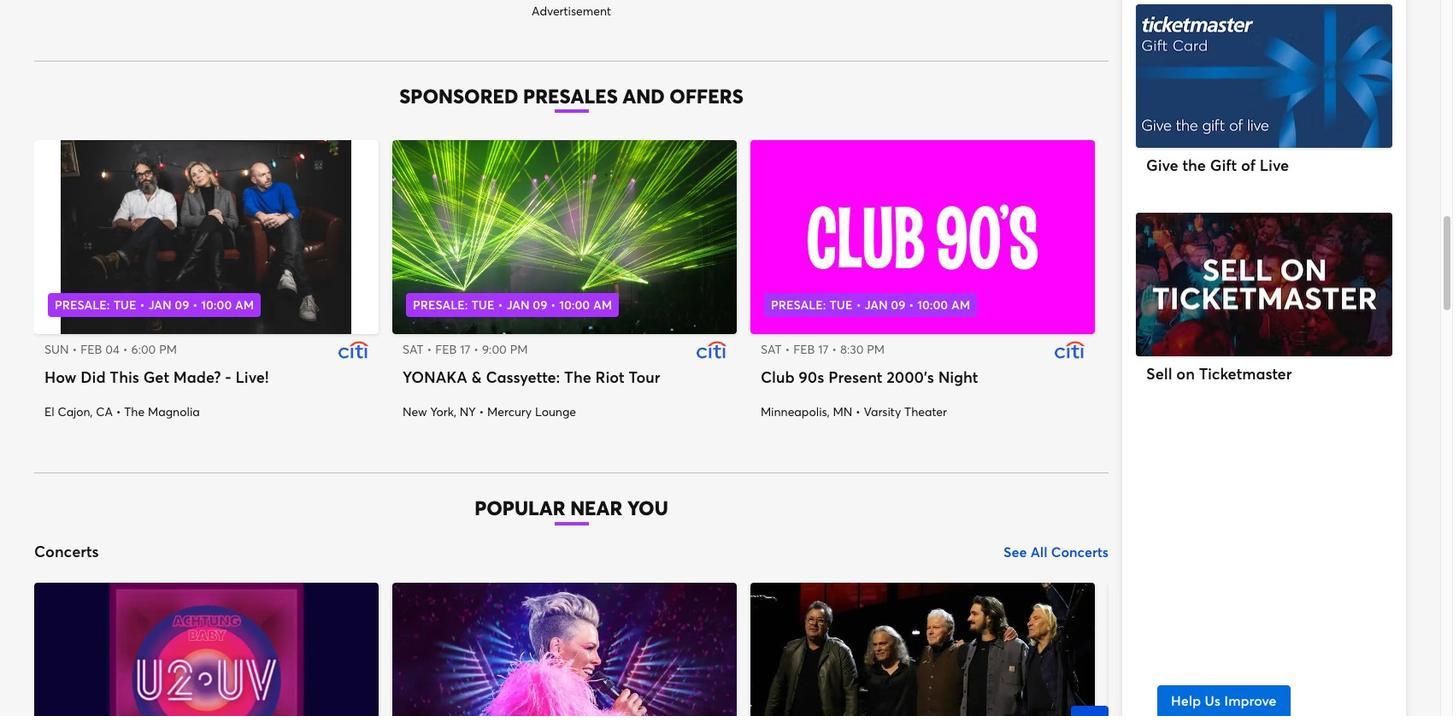 Task type: vqa. For each thing, say whether or not it's contained in the screenshot.


Task type: describe. For each thing, give the bounding box(es) containing it.
1 horizontal spatial concerts
[[1051, 543, 1109, 561]]

ca
[[96, 403, 113, 420]]

• up 9:00
[[498, 297, 503, 313]]

presale: for how
[[55, 297, 110, 313]]

popular
[[475, 495, 566, 521]]

this
[[110, 367, 139, 387]]

• up club
[[785, 341, 790, 357]]

• right 04
[[123, 341, 128, 357]]

am for -
[[235, 297, 254, 313]]

sell on ticketmaster
[[1146, 364, 1292, 384]]

sell
[[1146, 364, 1173, 384]]

present
[[829, 367, 883, 387]]

ny
[[460, 403, 476, 420]]

riot
[[596, 367, 625, 387]]

• up yonaka & cassyette: the riot tour
[[551, 297, 556, 313]]

presale: tue • jan 09 • 10:00 am for cassyette:
[[413, 297, 612, 313]]

• up 6:00 in the top of the page
[[140, 297, 145, 313]]

09 for the
[[533, 297, 547, 313]]

&
[[472, 367, 482, 387]]

sponsored presales and offers
[[399, 83, 744, 108]]

new york, ny • mercury lounge
[[403, 403, 576, 420]]

8:30
[[840, 341, 864, 357]]

tue for this
[[113, 297, 136, 313]]

jan for cassyette:
[[506, 297, 530, 313]]

offers
[[670, 83, 744, 108]]

popular near you
[[475, 495, 668, 521]]

sun • feb 04 • 6:00 pm
[[44, 341, 177, 357]]

and
[[623, 83, 665, 108]]

3 am from the left
[[952, 297, 970, 313]]

how
[[44, 367, 76, 387]]

minneapolis, mn • varsity theater
[[761, 403, 947, 420]]

• right mn
[[856, 403, 861, 420]]

17 for 90s
[[818, 341, 829, 357]]

sat for yonaka & cassyette: the riot tour
[[403, 341, 424, 357]]

new
[[403, 403, 427, 420]]

mercury
[[487, 403, 532, 420]]

• up 2000's
[[909, 297, 914, 313]]

90s
[[799, 367, 824, 387]]

york,
[[430, 403, 457, 420]]

magnolia
[[148, 403, 200, 420]]

• left 9:00
[[474, 341, 479, 357]]

feb for yonaka
[[435, 341, 457, 357]]

see
[[1004, 543, 1027, 561]]

3 citi logo image from the left
[[1055, 341, 1085, 360]]

ticketmaster
[[1199, 364, 1292, 384]]

sell on ticketmaster link
[[1136, 213, 1393, 401]]

get
[[143, 367, 169, 387]]

sat • feb 17 • 8:30 pm
[[761, 341, 885, 357]]

sat • feb 17 • 9:00 pm
[[403, 341, 528, 357]]

cassyette:
[[486, 367, 560, 387]]

• right sun
[[72, 341, 77, 357]]

lounge
[[535, 403, 576, 420]]

6:00
[[131, 341, 156, 357]]

el
[[44, 403, 54, 420]]



Task type: locate. For each thing, give the bounding box(es) containing it.
tue
[[113, 297, 136, 313], [472, 297, 495, 313], [830, 297, 853, 313]]

feb for club
[[794, 341, 815, 357]]

on
[[1177, 364, 1195, 384]]

3 presale: tue • jan 09 • 10:00 am from the left
[[771, 297, 970, 313]]

presale: up sat • feb 17 • 8:30 pm
[[771, 297, 826, 313]]

sat up yonaka
[[403, 341, 424, 357]]

pm
[[159, 341, 177, 357], [510, 341, 528, 357], [867, 341, 885, 357]]

feb up '90s' in the right of the page
[[794, 341, 815, 357]]

citi logo image for -
[[339, 341, 368, 360]]

0 horizontal spatial pm
[[159, 341, 177, 357]]

0 horizontal spatial the
[[124, 403, 145, 420]]

1 horizontal spatial citi logo image
[[697, 341, 727, 360]]

1 citi logo image from the left
[[339, 341, 368, 360]]

2 horizontal spatial 10:00
[[918, 297, 948, 313]]

3 10:00 from the left
[[918, 297, 948, 313]]

2 horizontal spatial presale:
[[771, 297, 826, 313]]

1 presale: from the left
[[55, 297, 110, 313]]

the
[[1183, 155, 1206, 176]]

1 feb from the left
[[81, 341, 102, 357]]

yonaka
[[403, 367, 467, 387]]

presale:
[[55, 297, 110, 313], [413, 297, 468, 313], [771, 297, 826, 313]]

2 am from the left
[[593, 297, 612, 313]]

10:00 up 2000's
[[918, 297, 948, 313]]

feb
[[81, 341, 102, 357], [435, 341, 457, 357], [794, 341, 815, 357]]

pm right 8:30
[[867, 341, 885, 357]]

of
[[1241, 155, 1256, 176]]

see all concerts link
[[1004, 543, 1109, 562]]

yonaka & cassyette: the riot tour
[[403, 367, 660, 387]]

0 horizontal spatial feb
[[81, 341, 102, 357]]

sat
[[403, 341, 424, 357], [761, 341, 782, 357]]

am up riot at the bottom left of the page
[[593, 297, 612, 313]]

• right ny
[[479, 403, 484, 420]]

1 presale: tue • jan 09 • 10:00 am from the left
[[55, 297, 254, 313]]

tue up 04
[[113, 297, 136, 313]]

17 left 8:30
[[818, 341, 829, 357]]

• up yonaka
[[427, 341, 432, 357]]

17 for &
[[460, 341, 471, 357]]

• left 8:30
[[832, 341, 837, 357]]

tue up 8:30
[[830, 297, 853, 313]]

2 09 from the left
[[533, 297, 547, 313]]

jan up sat • feb 17 • 8:30 pm
[[865, 297, 888, 313]]

mn
[[833, 403, 853, 420]]

citi logo image for tour
[[697, 341, 727, 360]]

club 90s present 2000's night
[[761, 367, 978, 387]]

night
[[938, 367, 978, 387]]

jan for present
[[865, 297, 888, 313]]

2 horizontal spatial citi logo image
[[1055, 341, 1085, 360]]

1 vertical spatial the
[[124, 403, 145, 420]]

0 horizontal spatial concerts
[[34, 541, 99, 561]]

am up live! at the bottom of the page
[[235, 297, 254, 313]]

09
[[175, 297, 189, 313], [533, 297, 547, 313], [891, 297, 906, 313]]

advertisement
[[532, 3, 611, 19]]

2 sat from the left
[[761, 341, 782, 357]]

made?
[[173, 367, 221, 387]]

feb for how
[[81, 341, 102, 357]]

2 feb from the left
[[435, 341, 457, 357]]

presale: for yonaka
[[413, 297, 468, 313]]

1 jan from the left
[[148, 297, 171, 313]]

tue for cassyette:
[[472, 297, 495, 313]]

0 horizontal spatial presale:
[[55, 297, 110, 313]]

give the gift of live link
[[1136, 4, 1393, 192]]

• up 8:30
[[856, 297, 861, 313]]

0 vertical spatial the
[[564, 367, 591, 387]]

2 10:00 from the left
[[559, 297, 590, 313]]

the right ca
[[124, 403, 145, 420]]

3 jan from the left
[[865, 297, 888, 313]]

3 feb from the left
[[794, 341, 815, 357]]

3 tue from the left
[[830, 297, 853, 313]]

1 pm from the left
[[159, 341, 177, 357]]

0 horizontal spatial 17
[[460, 341, 471, 357]]

you
[[627, 495, 668, 521]]

0 horizontal spatial sat
[[403, 341, 424, 357]]

2 horizontal spatial jan
[[865, 297, 888, 313]]

am for tour
[[593, 297, 612, 313]]

04
[[105, 341, 120, 357]]

1 horizontal spatial 17
[[818, 341, 829, 357]]

2 17 from the left
[[818, 341, 829, 357]]

varsity
[[864, 403, 901, 420]]

the left riot at the bottom left of the page
[[564, 367, 591, 387]]

0 horizontal spatial jan
[[148, 297, 171, 313]]

pm for cassyette:
[[510, 341, 528, 357]]

1 sat from the left
[[403, 341, 424, 357]]

10:00 for -
[[201, 297, 232, 313]]

how did this get made? - live!
[[44, 367, 269, 387]]

1 horizontal spatial the
[[564, 367, 591, 387]]

10:00
[[201, 297, 232, 313], [559, 297, 590, 313], [918, 297, 948, 313]]

tour
[[629, 367, 660, 387]]

gift
[[1210, 155, 1237, 176]]

09 up yonaka & cassyette: the riot tour
[[533, 297, 547, 313]]

give the gift of live
[[1146, 155, 1289, 176]]

concerts
[[34, 541, 99, 561], [1051, 543, 1109, 561]]

9:00
[[482, 341, 507, 357]]

presale: tue • jan 09 • 10:00 am up 6:00 in the top of the page
[[55, 297, 254, 313]]

0 horizontal spatial citi logo image
[[339, 341, 368, 360]]

1 tue from the left
[[113, 297, 136, 313]]

17 left 9:00
[[460, 341, 471, 357]]

jan up 6:00 in the top of the page
[[148, 297, 171, 313]]

presales
[[523, 83, 618, 108]]

2 horizontal spatial feb
[[794, 341, 815, 357]]

-
[[225, 367, 231, 387]]

09 up 2000's
[[891, 297, 906, 313]]

2 pm from the left
[[510, 341, 528, 357]]

minneapolis,
[[761, 403, 830, 420]]

sat up club
[[761, 341, 782, 357]]

presale: tue • jan 09 • 10:00 am for present
[[771, 297, 970, 313]]

2 tue from the left
[[472, 297, 495, 313]]

1 am from the left
[[235, 297, 254, 313]]

•
[[140, 297, 145, 313], [193, 297, 198, 313], [498, 297, 503, 313], [551, 297, 556, 313], [856, 297, 861, 313], [909, 297, 914, 313], [72, 341, 77, 357], [123, 341, 128, 357], [427, 341, 432, 357], [474, 341, 479, 357], [785, 341, 790, 357], [832, 341, 837, 357], [116, 403, 121, 420], [479, 403, 484, 420], [856, 403, 861, 420]]

pm right 6:00 in the top of the page
[[159, 341, 177, 357]]

2 horizontal spatial am
[[952, 297, 970, 313]]

1 horizontal spatial presale: tue • jan 09 • 10:00 am
[[413, 297, 612, 313]]

el cajon, ca • the magnolia
[[44, 403, 200, 420]]

2 presale: from the left
[[413, 297, 468, 313]]

09 for 2000's
[[891, 297, 906, 313]]

1 10:00 from the left
[[201, 297, 232, 313]]

2 citi logo image from the left
[[697, 341, 727, 360]]

presale: tue • jan 09 • 10:00 am up 8:30
[[771, 297, 970, 313]]

club
[[761, 367, 795, 387]]

presale: for club
[[771, 297, 826, 313]]

citi logo image
[[339, 341, 368, 360], [697, 341, 727, 360], [1055, 341, 1085, 360]]

pm right 9:00
[[510, 341, 528, 357]]

presale: up sat • feb 17 • 9:00 pm
[[413, 297, 468, 313]]

2000's
[[887, 367, 934, 387]]

cajon,
[[58, 403, 93, 420]]

theater
[[905, 403, 947, 420]]

17
[[460, 341, 471, 357], [818, 341, 829, 357]]

• right ca
[[116, 403, 121, 420]]

0 horizontal spatial 10:00
[[201, 297, 232, 313]]

2 presale: tue • jan 09 • 10:00 am from the left
[[413, 297, 612, 313]]

2 horizontal spatial presale: tue • jan 09 • 10:00 am
[[771, 297, 970, 313]]

1 horizontal spatial 09
[[533, 297, 547, 313]]

• up made?
[[193, 297, 198, 313]]

presale: tue • jan 09 • 10:00 am
[[55, 297, 254, 313], [413, 297, 612, 313], [771, 297, 970, 313]]

1 horizontal spatial jan
[[506, 297, 530, 313]]

2 jan from the left
[[506, 297, 530, 313]]

live
[[1260, 155, 1289, 176]]

pm for this
[[159, 341, 177, 357]]

did
[[81, 367, 106, 387]]

sat for club 90s present 2000's night
[[761, 341, 782, 357]]

feb left 04
[[81, 341, 102, 357]]

near
[[570, 495, 623, 521]]

jan for this
[[148, 297, 171, 313]]

tue up 9:00
[[472, 297, 495, 313]]

0 horizontal spatial tue
[[113, 297, 136, 313]]

all
[[1031, 543, 1048, 561]]

2 horizontal spatial pm
[[867, 341, 885, 357]]

am up night
[[952, 297, 970, 313]]

09 for get
[[175, 297, 189, 313]]

jan up 9:00
[[506, 297, 530, 313]]

10:00 for tour
[[559, 297, 590, 313]]

give
[[1146, 155, 1179, 176]]

1 17 from the left
[[460, 341, 471, 357]]

presale: up sun
[[55, 297, 110, 313]]

live!
[[235, 367, 269, 387]]

feb up yonaka
[[435, 341, 457, 357]]

0 horizontal spatial presale: tue • jan 09 • 10:00 am
[[55, 297, 254, 313]]

1 horizontal spatial tue
[[472, 297, 495, 313]]

sponsored
[[399, 83, 519, 108]]

presale: tue • jan 09 • 10:00 am for this
[[55, 297, 254, 313]]

1 horizontal spatial sat
[[761, 341, 782, 357]]

am
[[235, 297, 254, 313], [593, 297, 612, 313], [952, 297, 970, 313]]

1 09 from the left
[[175, 297, 189, 313]]

0 horizontal spatial 09
[[175, 297, 189, 313]]

sun
[[44, 341, 69, 357]]

see all concerts
[[1004, 543, 1109, 561]]

3 pm from the left
[[867, 341, 885, 357]]

2 horizontal spatial 09
[[891, 297, 906, 313]]

presale: tue • jan 09 • 10:00 am up 9:00
[[413, 297, 612, 313]]

3 09 from the left
[[891, 297, 906, 313]]

09 up made?
[[175, 297, 189, 313]]

3 presale: from the left
[[771, 297, 826, 313]]

10:00 up '-'
[[201, 297, 232, 313]]

pm for present
[[867, 341, 885, 357]]

1 horizontal spatial 10:00
[[559, 297, 590, 313]]

10:00 up yonaka & cassyette: the riot tour
[[559, 297, 590, 313]]

2 horizontal spatial tue
[[830, 297, 853, 313]]

1 horizontal spatial feb
[[435, 341, 457, 357]]

1 horizontal spatial am
[[593, 297, 612, 313]]

0 horizontal spatial am
[[235, 297, 254, 313]]

the
[[564, 367, 591, 387], [124, 403, 145, 420]]

tue for present
[[830, 297, 853, 313]]

jan
[[148, 297, 171, 313], [506, 297, 530, 313], [865, 297, 888, 313]]

1 horizontal spatial presale:
[[413, 297, 468, 313]]

1 horizontal spatial pm
[[510, 341, 528, 357]]



